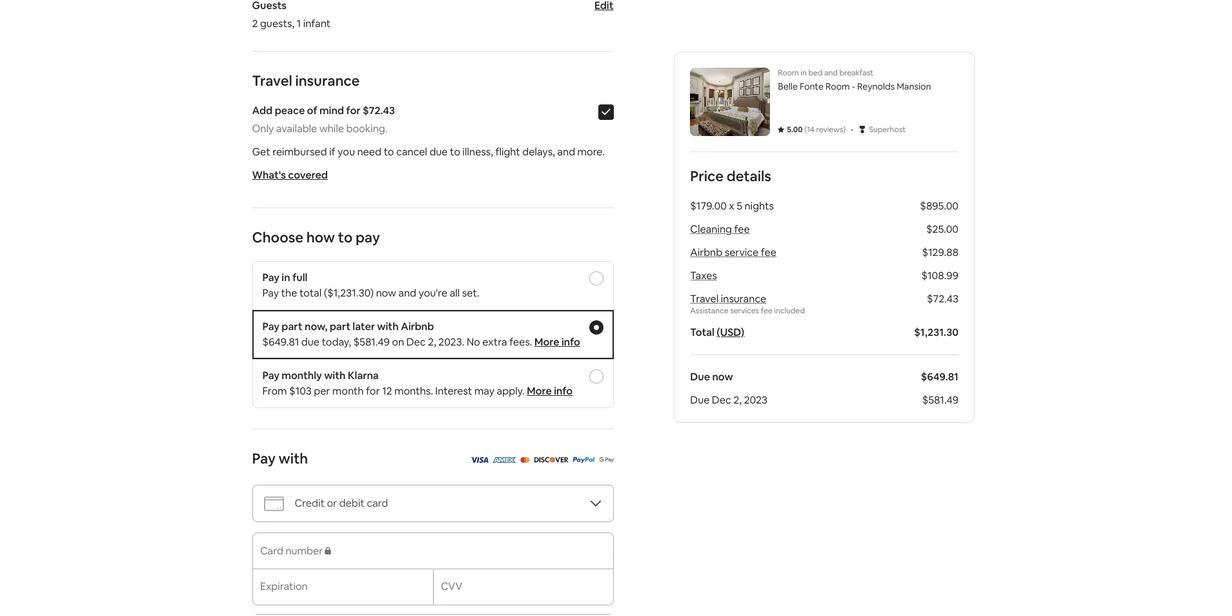 Task type: describe. For each thing, give the bounding box(es) containing it.
paypal image
[[573, 453, 595, 467]]

interest
[[435, 385, 472, 398]]

due now
[[690, 371, 733, 384]]

price details
[[690, 167, 771, 185]]

today,
[[322, 336, 351, 349]]

pay
[[356, 229, 380, 247]]

info inside pay part now, part later with airbnb $649.81 due today,  $581.49 on dec 2, 2023. no extra fees. more info
[[562, 336, 580, 349]]

peace
[[275, 104, 305, 118]]

cancel
[[396, 145, 427, 159]]

pay for monthly
[[262, 369, 280, 383]]

for inside pay monthly with klarna from $103 per month for 12 months. interest may apply. more info
[[366, 385, 380, 398]]

1 mastercard image from the top
[[520, 453, 530, 467]]

$72.43 inside the add peace of mind for $72.43 only available while booking.
[[363, 104, 395, 118]]

price
[[690, 167, 724, 185]]

details
[[727, 167, 771, 185]]

illness,
[[463, 145, 493, 159]]

5
[[736, 200, 742, 213]]

if
[[329, 145, 335, 159]]

mansion
[[897, 81, 931, 92]]

pay for with
[[252, 450, 276, 468]]

month
[[332, 385, 364, 398]]

taxes button
[[690, 269, 717, 283]]

breakfast
[[839, 68, 873, 78]]

$179.00 x 5 nights
[[690, 200, 774, 213]]

service
[[725, 246, 758, 260]]

credit or debit card
[[295, 497, 388, 511]]

all
[[450, 287, 460, 300]]

0 vertical spatial airbnb
[[690, 246, 722, 260]]

2 visa card image from the top
[[470, 458, 489, 464]]

$581.49 inside pay part now, part later with airbnb $649.81 due today,  $581.49 on dec 2, 2023. no extra fees. more info
[[353, 336, 390, 349]]

2 mastercard image from the top
[[520, 458, 530, 464]]

airbnb service fee button
[[690, 246, 776, 260]]

months.
[[395, 385, 433, 398]]

cleaning
[[690, 223, 732, 236]]

bed
[[808, 68, 822, 78]]

more info button for pay part now, part later with airbnb $649.81 due today,  $581.49 on dec 2, 2023. no extra fees. more info
[[535, 336, 580, 349]]

fonte
[[800, 81, 823, 92]]

booking.
[[346, 122, 388, 136]]

services
[[730, 306, 759, 316]]

in for pay
[[282, 271, 290, 285]]

2
[[252, 17, 258, 30]]

get
[[252, 145, 270, 159]]

from
[[262, 385, 287, 398]]

1 american express card image from the top
[[493, 453, 517, 467]]

1 horizontal spatial to
[[384, 145, 394, 159]]

1 vertical spatial travel
[[690, 292, 718, 306]]

1 horizontal spatial $72.43
[[927, 292, 958, 306]]

get reimbursed if you need to cancel due to illness, flight delays, and more.
[[252, 145, 605, 159]]

flight
[[495, 145, 520, 159]]

2023.
[[438, 336, 464, 349]]

add
[[252, 104, 273, 118]]

$108.99
[[921, 269, 958, 283]]

$103
[[289, 385, 312, 398]]

add peace of mind for $72.43 only available while booking.
[[252, 104, 395, 136]]

while
[[319, 122, 344, 136]]

set.
[[462, 287, 480, 300]]

(
[[804, 125, 807, 135]]

total
[[690, 326, 714, 340]]

due inside pay part now, part later with airbnb $649.81 due today,  $581.49 on dec 2, 2023. no extra fees. more info
[[301, 336, 320, 349]]

total
[[300, 287, 322, 300]]

1
[[297, 17, 301, 30]]

klarna
[[348, 369, 379, 383]]

apply.
[[497, 385, 525, 398]]

cleaning fee button
[[690, 223, 750, 236]]

airbnb inside pay part now, part later with airbnb $649.81 due today,  $581.49 on dec 2, 2023. no extra fees. more info
[[401, 320, 434, 334]]

$895.00
[[920, 200, 958, 213]]

full
[[292, 271, 308, 285]]

now inside pay in full pay the total ($1,231.30) now and you're all set.
[[376, 287, 396, 300]]

(usd)
[[717, 326, 744, 340]]

2 google pay image from the top
[[599, 458, 614, 464]]

what's covered
[[252, 169, 328, 182]]

reimbursed
[[273, 145, 327, 159]]

1 vertical spatial travel insurance
[[690, 292, 766, 306]]

pay left the
[[262, 287, 279, 300]]

how
[[306, 229, 335, 247]]

per
[[314, 385, 330, 398]]

(usd) button
[[717, 326, 744, 340]]

pay part now, part later with airbnb $649.81 due today,  $581.49 on dec 2, 2023. no extra fees. more info
[[262, 320, 580, 349]]

monthly
[[282, 369, 322, 383]]

mind
[[320, 104, 344, 118]]

2023
[[744, 394, 767, 407]]

credit card image
[[263, 494, 284, 515]]

-
[[852, 81, 855, 92]]

later
[[353, 320, 375, 334]]

guests,
[[260, 17, 294, 30]]

no
[[467, 336, 480, 349]]

paypal image
[[573, 458, 595, 464]]

1 horizontal spatial insurance
[[721, 292, 766, 306]]

total (usd)
[[690, 326, 744, 340]]

what's covered button
[[252, 169, 328, 182]]

1 vertical spatial 2,
[[733, 394, 741, 407]]

assistance
[[690, 306, 728, 316]]

pay for in
[[262, 271, 280, 285]]

you
[[338, 145, 355, 159]]

($1,231.30)
[[324, 287, 374, 300]]

1 visa card image from the top
[[470, 453, 489, 467]]

need
[[357, 145, 382, 159]]

2 american express card image from the top
[[493, 458, 517, 464]]

1 vertical spatial dec
[[712, 394, 731, 407]]



Task type: locate. For each thing, give the bounding box(es) containing it.
0 vertical spatial dec
[[406, 336, 426, 349]]

and inside pay in full pay the total ($1,231.30) now and you're all set.
[[399, 287, 416, 300]]

0 horizontal spatial airbnb
[[401, 320, 434, 334]]

0 horizontal spatial in
[[282, 271, 290, 285]]

nights
[[744, 200, 774, 213]]

due down due now
[[690, 394, 709, 407]]

discover card image left paypal icon
[[534, 458, 569, 464]]

pay inside pay part now, part later with airbnb $649.81 due today,  $581.49 on dec 2, 2023. no extra fees. more info
[[262, 320, 280, 334]]

due up due dec 2, 2023
[[690, 371, 710, 384]]

2 horizontal spatial to
[[450, 145, 460, 159]]

1 horizontal spatial in
[[800, 68, 807, 78]]

0 horizontal spatial with
[[279, 450, 308, 468]]

for right mind
[[346, 104, 361, 118]]

5.00 ( 14 reviews )
[[787, 125, 846, 135]]

2 horizontal spatial and
[[824, 68, 838, 78]]

$1,231.30
[[914, 326, 958, 340]]

$649.81
[[262, 336, 299, 349], [921, 371, 958, 384]]

2 vertical spatial and
[[399, 287, 416, 300]]

dec right the on
[[406, 336, 426, 349]]

included
[[774, 306, 805, 316]]

more info button
[[535, 336, 580, 349], [527, 385, 573, 398]]

1 vertical spatial due
[[690, 394, 709, 407]]

1 horizontal spatial for
[[366, 385, 380, 398]]

pay monthly with klarna from $103 per month for 12 months. interest may apply. more info
[[262, 369, 573, 398]]

0 horizontal spatial insurance
[[295, 72, 360, 90]]

more info button right apply.
[[527, 385, 573, 398]]

the
[[281, 287, 297, 300]]

room up belle
[[778, 68, 799, 78]]

1 vertical spatial more info button
[[527, 385, 573, 398]]

0 vertical spatial $581.49
[[353, 336, 390, 349]]

infant
[[303, 17, 331, 30]]

0 horizontal spatial $72.43
[[363, 104, 395, 118]]

2, inside pay part now, part later with airbnb $649.81 due today,  $581.49 on dec 2, 2023. no extra fees. more info
[[428, 336, 436, 349]]

room left -
[[825, 81, 850, 92]]

to
[[384, 145, 394, 159], [450, 145, 460, 159], [338, 229, 353, 247]]

travel insurance
[[252, 72, 360, 90], [690, 292, 766, 306]]

or
[[327, 497, 337, 511]]

more.
[[578, 145, 605, 159]]

more right apply.
[[527, 385, 552, 398]]

due
[[430, 145, 448, 159], [301, 336, 320, 349]]

credit
[[295, 497, 325, 511]]

in inside pay in full pay the total ($1,231.30) now and you're all set.
[[282, 271, 290, 285]]

0 vertical spatial fee
[[734, 223, 750, 236]]

1 vertical spatial now
[[712, 371, 733, 384]]

1 vertical spatial room
[[825, 81, 850, 92]]

in
[[800, 68, 807, 78], [282, 271, 290, 285]]

$179.00
[[690, 200, 727, 213]]

travel down taxes button
[[690, 292, 718, 306]]

pay for part
[[262, 320, 280, 334]]

with
[[377, 320, 399, 334], [324, 369, 346, 383], [279, 450, 308, 468]]

visa card image
[[470, 453, 489, 467], [470, 458, 489, 464]]

info
[[562, 336, 580, 349], [554, 385, 573, 398]]

0 vertical spatial in
[[800, 68, 807, 78]]

0 horizontal spatial dec
[[406, 336, 426, 349]]

you're
[[419, 287, 448, 300]]

0 horizontal spatial $581.49
[[353, 336, 390, 349]]

0 vertical spatial for
[[346, 104, 361, 118]]

only
[[252, 122, 274, 136]]

insurance up (usd) button
[[721, 292, 766, 306]]

0 vertical spatial info
[[562, 336, 580, 349]]

dec down due now
[[712, 394, 731, 407]]

•
[[851, 123, 853, 136]]

taxes
[[690, 269, 717, 283]]

1 horizontal spatial airbnb
[[690, 246, 722, 260]]

None radio
[[589, 272, 603, 286]]

discover card image
[[534, 453, 569, 467], [534, 458, 569, 464]]

travel insurance up of on the left
[[252, 72, 360, 90]]

2 discover card image from the top
[[534, 458, 569, 464]]

1 horizontal spatial $581.49
[[922, 394, 958, 407]]

now up due dec 2, 2023
[[712, 371, 733, 384]]

1 horizontal spatial 2,
[[733, 394, 741, 407]]

in inside room in bed and breakfast belle fonte room - reynolds mansion
[[800, 68, 807, 78]]

pay left now, on the bottom left of the page
[[262, 320, 280, 334]]

mastercard image left paypal image
[[520, 453, 530, 467]]

1 vertical spatial insurance
[[721, 292, 766, 306]]

fee up service
[[734, 223, 750, 236]]

room
[[778, 68, 799, 78], [825, 81, 850, 92]]

due right cancel
[[430, 145, 448, 159]]

travel
[[252, 72, 292, 90], [690, 292, 718, 306]]

pay in full pay the total ($1,231.30) now and you're all set.
[[262, 271, 480, 300]]

2 part from the left
[[330, 320, 351, 334]]

0 vertical spatial travel insurance
[[252, 72, 360, 90]]

more info button for pay monthly with klarna from $103 per month for 12 months. interest may apply. more info
[[527, 385, 573, 398]]

$72.43 up booking.
[[363, 104, 395, 118]]

1 horizontal spatial and
[[557, 145, 575, 159]]

0 vertical spatial now
[[376, 287, 396, 300]]

info inside pay monthly with klarna from $103 per month for 12 months. interest may apply. more info
[[554, 385, 573, 398]]

now
[[376, 287, 396, 300], [712, 371, 733, 384]]

$72.43 down $108.99 on the right
[[927, 292, 958, 306]]

$25.00
[[926, 223, 958, 236]]

$649.81 down $1,231.30
[[921, 371, 958, 384]]

1 horizontal spatial with
[[324, 369, 346, 383]]

$72.43
[[363, 104, 395, 118], [927, 292, 958, 306]]

dec
[[406, 336, 426, 349], [712, 394, 731, 407]]

$129.88
[[922, 246, 958, 260]]

debit
[[339, 497, 365, 511]]

0 vertical spatial room
[[778, 68, 799, 78]]

2, left 2023
[[733, 394, 741, 407]]

airbnb up the on
[[401, 320, 434, 334]]

now right ($1,231.30)
[[376, 287, 396, 300]]

fee right service
[[761, 246, 776, 260]]

1 vertical spatial $581.49
[[922, 394, 958, 407]]

travel up add
[[252, 72, 292, 90]]

more inside pay part now, part later with airbnb $649.81 due today,  $581.49 on dec 2, 2023. no extra fees. more info
[[535, 336, 560, 349]]

$581.49
[[353, 336, 390, 349], [922, 394, 958, 407]]

1 google pay image from the top
[[599, 453, 614, 467]]

1 vertical spatial $649.81
[[921, 371, 958, 384]]

due dec 2, 2023
[[690, 394, 767, 407]]

0 vertical spatial travel
[[252, 72, 292, 90]]

0 vertical spatial 2,
[[428, 336, 436, 349]]

2 vertical spatial fee
[[761, 306, 772, 316]]

mastercard image left paypal icon
[[520, 458, 530, 464]]

0 vertical spatial due
[[690, 371, 710, 384]]

with inside pay monthly with klarna from $103 per month for 12 months. interest may apply. more info
[[324, 369, 346, 383]]

0 horizontal spatial for
[[346, 104, 361, 118]]

airbnb up the taxes
[[690, 246, 722, 260]]

1 horizontal spatial travel insurance
[[690, 292, 766, 306]]

0 horizontal spatial 2,
[[428, 336, 436, 349]]

info right fees.
[[562, 336, 580, 349]]

0 horizontal spatial now
[[376, 287, 396, 300]]

1 vertical spatial info
[[554, 385, 573, 398]]

0 vertical spatial insurance
[[295, 72, 360, 90]]

due for due dec 2, 2023
[[690, 394, 709, 407]]

reviews
[[816, 125, 843, 135]]

1 horizontal spatial now
[[712, 371, 733, 384]]

1 due from the top
[[690, 371, 710, 384]]

choose how to pay
[[252, 229, 380, 247]]

2, left 2023.
[[428, 336, 436, 349]]

airbnb service fee
[[690, 246, 776, 260]]

with inside pay part now, part later with airbnb $649.81 due today,  $581.49 on dec 2, 2023. no extra fees. more info
[[377, 320, 399, 334]]

fee right services
[[761, 306, 772, 316]]

0 vertical spatial more
[[535, 336, 560, 349]]

more right fees.
[[535, 336, 560, 349]]

for left the 12
[[366, 385, 380, 398]]

with up per
[[324, 369, 346, 383]]

1 part from the left
[[282, 320, 303, 334]]

2 guests, 1 infant
[[252, 17, 331, 30]]

0 horizontal spatial $649.81
[[262, 336, 299, 349]]

on
[[392, 336, 404, 349]]

0 horizontal spatial travel
[[252, 72, 292, 90]]

credit or debit card button
[[252, 486, 614, 523]]

superhost
[[869, 125, 906, 135]]

0 vertical spatial and
[[824, 68, 838, 78]]

pay left full
[[262, 271, 280, 285]]

0 vertical spatial more info button
[[535, 336, 580, 349]]

1 horizontal spatial part
[[330, 320, 351, 334]]

fee for services
[[761, 306, 772, 316]]

and left you're
[[399, 287, 416, 300]]

0 vertical spatial $649.81
[[262, 336, 299, 349]]

$649.81 up the monthly
[[262, 336, 299, 349]]

$649.81 inside pay part now, part later with airbnb $649.81 due today,  $581.49 on dec 2, 2023. no extra fees. more info
[[262, 336, 299, 349]]

card
[[367, 497, 388, 511]]

belle
[[778, 81, 798, 92]]

fee for service
[[761, 246, 776, 260]]

travel insurance up (usd)
[[690, 292, 766, 306]]

1 horizontal spatial $649.81
[[921, 371, 958, 384]]

fee
[[734, 223, 750, 236], [761, 246, 776, 260], [761, 306, 772, 316]]

0 vertical spatial due
[[430, 145, 448, 159]]

cleaning fee
[[690, 223, 750, 236]]

google pay image
[[599, 453, 614, 467], [599, 458, 614, 464]]

pay inside pay monthly with klarna from $103 per month for 12 months. interest may apply. more info
[[262, 369, 280, 383]]

1 vertical spatial airbnb
[[401, 320, 434, 334]]

choose
[[252, 229, 303, 247]]

1 vertical spatial for
[[366, 385, 380, 398]]

insurance up mind
[[295, 72, 360, 90]]

reynolds
[[857, 81, 895, 92]]

part
[[282, 320, 303, 334], [330, 320, 351, 334]]

extra
[[483, 336, 507, 349]]

1 vertical spatial with
[[324, 369, 346, 383]]

1 discover card image from the top
[[534, 453, 569, 467]]

discover card image left paypal image
[[534, 453, 569, 467]]

may
[[475, 385, 495, 398]]

and inside room in bed and breakfast belle fonte room - reynolds mansion
[[824, 68, 838, 78]]

mastercard image
[[520, 453, 530, 467], [520, 458, 530, 464]]

to left pay
[[338, 229, 353, 247]]

american express card image
[[493, 453, 517, 467], [493, 458, 517, 464]]

more
[[535, 336, 560, 349], [527, 385, 552, 398]]

None radio
[[589, 321, 603, 335], [589, 370, 603, 384], [589, 321, 603, 335], [589, 370, 603, 384]]

1 horizontal spatial travel
[[690, 292, 718, 306]]

1 horizontal spatial due
[[430, 145, 448, 159]]

0 vertical spatial $72.43
[[363, 104, 395, 118]]

14
[[807, 125, 814, 135]]

1 vertical spatial fee
[[761, 246, 776, 260]]

1 vertical spatial $72.43
[[927, 292, 958, 306]]

pay up credit card icon
[[252, 450, 276, 468]]

2 due from the top
[[690, 394, 709, 407]]

1 vertical spatial more
[[527, 385, 552, 398]]

travel insurance button
[[690, 292, 766, 306]]

2 vertical spatial with
[[279, 450, 308, 468]]

google pay image right paypal icon
[[599, 458, 614, 464]]

part left now, on the bottom left of the page
[[282, 320, 303, 334]]

part up today,
[[330, 320, 351, 334]]

due
[[690, 371, 710, 384], [690, 394, 709, 407]]

room in bed and breakfast belle fonte room - reynolds mansion
[[778, 68, 931, 92]]

assistance services fee included
[[690, 306, 805, 316]]

1 vertical spatial in
[[282, 271, 290, 285]]

0 horizontal spatial room
[[778, 68, 799, 78]]

and right bed
[[824, 68, 838, 78]]

more inside pay monthly with klarna from $103 per month for 12 months. interest may apply. more info
[[527, 385, 552, 398]]

pay up from
[[262, 369, 280, 383]]

1 horizontal spatial room
[[825, 81, 850, 92]]

and left more. at the left top of the page
[[557, 145, 575, 159]]

available
[[276, 122, 317, 136]]

2 horizontal spatial with
[[377, 320, 399, 334]]

with up the on
[[377, 320, 399, 334]]

in left full
[[282, 271, 290, 285]]

0 horizontal spatial to
[[338, 229, 353, 247]]

0 vertical spatial with
[[377, 320, 399, 334]]

in for room
[[800, 68, 807, 78]]

0 horizontal spatial and
[[399, 287, 416, 300]]

5.00
[[787, 125, 803, 135]]

info right apply.
[[554, 385, 573, 398]]

0 horizontal spatial part
[[282, 320, 303, 334]]

1 vertical spatial and
[[557, 145, 575, 159]]

now,
[[305, 320, 328, 334]]

airbnb
[[690, 246, 722, 260], [401, 320, 434, 334]]

delays,
[[523, 145, 555, 159]]

due down now, on the bottom left of the page
[[301, 336, 320, 349]]

more info button right fees.
[[535, 336, 580, 349]]

insurance
[[295, 72, 360, 90], [721, 292, 766, 306]]

0 horizontal spatial travel insurance
[[252, 72, 360, 90]]

12
[[382, 385, 392, 398]]

to left the illness,
[[450, 145, 460, 159]]

for inside the add peace of mind for $72.43 only available while booking.
[[346, 104, 361, 118]]

to right need
[[384, 145, 394, 159]]

1 horizontal spatial dec
[[712, 394, 731, 407]]

with up credit
[[279, 450, 308, 468]]

in left bed
[[800, 68, 807, 78]]

0 horizontal spatial due
[[301, 336, 320, 349]]

dec inside pay part now, part later with airbnb $649.81 due today,  $581.49 on dec 2, 2023. no extra fees. more info
[[406, 336, 426, 349]]

1 vertical spatial due
[[301, 336, 320, 349]]

google pay image right paypal image
[[599, 453, 614, 467]]

due for due now
[[690, 371, 710, 384]]



Task type: vqa. For each thing, say whether or not it's contained in the screenshot.
the topmost the beds
no



